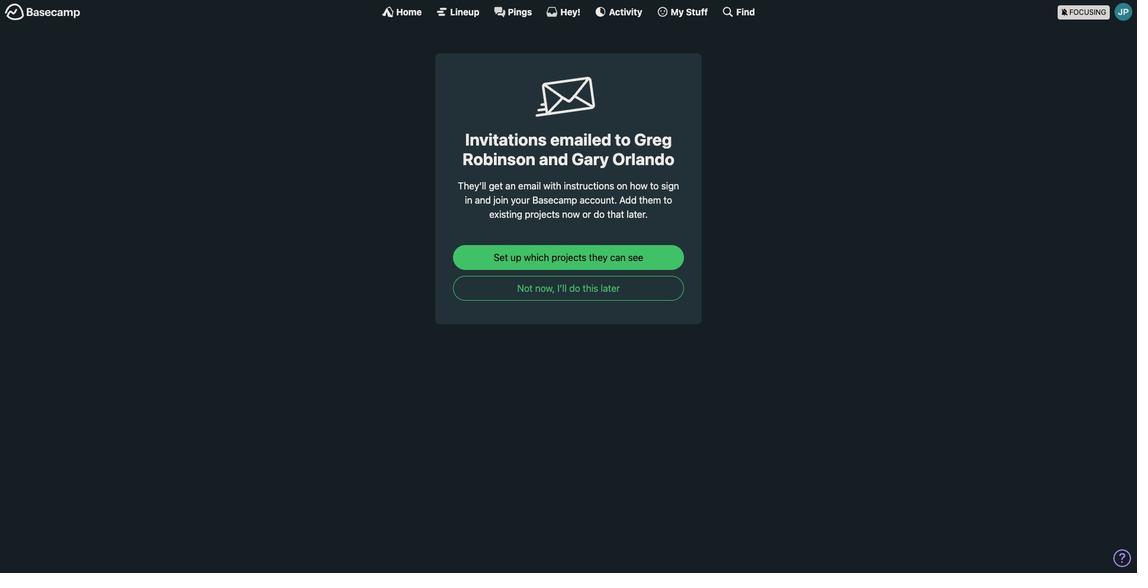 Task type: describe. For each thing, give the bounding box(es) containing it.
1 vertical spatial to
[[650, 181, 659, 191]]

email
[[518, 181, 541, 191]]

find button
[[722, 6, 755, 18]]

existing
[[489, 209, 522, 220]]

with
[[543, 181, 561, 191]]

pings button
[[494, 6, 532, 18]]

they'll get an email with instructions on how to sign in and join your basecamp account.           add them to existing projects now or do that later.
[[458, 181, 679, 220]]

them
[[639, 195, 661, 205]]

main element
[[0, 0, 1137, 23]]

set up which projects they can see
[[494, 252, 643, 263]]

home
[[396, 6, 422, 17]]

sign
[[661, 181, 679, 191]]

gary
[[572, 149, 609, 169]]

focusing
[[1070, 7, 1106, 16]]

an
[[505, 181, 516, 191]]

not now, i'll do this later link
[[453, 276, 684, 301]]

add
[[620, 195, 637, 205]]

how
[[630, 181, 648, 191]]

1 vertical spatial do
[[569, 283, 580, 294]]

that
[[607, 209, 624, 220]]

in
[[465, 195, 472, 205]]

on
[[617, 181, 628, 191]]

greg
[[634, 130, 672, 149]]

invitations
[[465, 130, 547, 149]]

lineup link
[[436, 6, 480, 18]]

orlando
[[612, 149, 675, 169]]

my
[[671, 6, 684, 17]]

2 vertical spatial to
[[664, 195, 672, 205]]

lineup
[[450, 6, 480, 17]]

later
[[601, 283, 620, 294]]

this
[[583, 283, 598, 294]]

see
[[628, 252, 643, 263]]

get
[[489, 181, 503, 191]]

join
[[493, 195, 509, 205]]

which
[[524, 252, 549, 263]]

later.
[[627, 209, 648, 220]]

pings
[[508, 6, 532, 17]]

invitations emailed to greg robinson and gary orlando
[[463, 130, 675, 169]]

my stuff
[[671, 6, 708, 17]]

or
[[582, 209, 591, 220]]

hey! button
[[546, 6, 581, 18]]

your
[[511, 195, 530, 205]]



Task type: vqa. For each thing, say whether or not it's contained in the screenshot.
Add
yes



Task type: locate. For each thing, give the bounding box(es) containing it.
now,
[[535, 283, 555, 294]]

and inside invitations emailed to greg robinson and gary orlando
[[539, 149, 568, 169]]

they
[[589, 252, 608, 263]]

and right in
[[475, 195, 491, 205]]

find
[[736, 6, 755, 17]]

activity
[[609, 6, 642, 17]]

and up with in the top of the page
[[539, 149, 568, 169]]

stuff
[[686, 6, 708, 17]]

0 vertical spatial do
[[594, 209, 605, 220]]

i'll
[[557, 283, 567, 294]]

0 vertical spatial and
[[539, 149, 568, 169]]

not
[[517, 283, 533, 294]]

1 horizontal spatial do
[[594, 209, 605, 220]]

robinson
[[463, 149, 536, 169]]

focusing button
[[1058, 0, 1137, 23]]

my stuff button
[[657, 6, 708, 18]]

1 horizontal spatial and
[[539, 149, 568, 169]]

now
[[562, 209, 580, 220]]

account.
[[580, 195, 617, 205]]

0 vertical spatial to
[[615, 130, 631, 149]]

set
[[494, 252, 508, 263]]

projects left they
[[552, 252, 587, 263]]

to up orlando
[[615, 130, 631, 149]]

0 horizontal spatial do
[[569, 283, 580, 294]]

projects down basecamp
[[525, 209, 560, 220]]

projects
[[525, 209, 560, 220], [552, 252, 587, 263]]

can
[[610, 252, 626, 263]]

they'll
[[458, 181, 486, 191]]

set up which projects they can see link
[[453, 245, 684, 270]]

projects inside they'll get an email with instructions on how to sign in and join your basecamp account.           add them to existing projects now or do that later.
[[525, 209, 560, 220]]

instructions
[[564, 181, 614, 191]]

hey!
[[561, 6, 581, 17]]

1 vertical spatial and
[[475, 195, 491, 205]]

do inside they'll get an email with instructions on how to sign in and join your basecamp account.           add them to existing projects now or do that later.
[[594, 209, 605, 220]]

do right or
[[594, 209, 605, 220]]

to down sign
[[664, 195, 672, 205]]

0 vertical spatial projects
[[525, 209, 560, 220]]

1 horizontal spatial to
[[650, 181, 659, 191]]

up
[[511, 252, 522, 263]]

emailed
[[550, 130, 612, 149]]

and
[[539, 149, 568, 169], [475, 195, 491, 205]]

2 horizontal spatial to
[[664, 195, 672, 205]]

home link
[[382, 6, 422, 18]]

0 horizontal spatial and
[[475, 195, 491, 205]]

switch accounts image
[[5, 3, 81, 21]]

do right i'll
[[569, 283, 580, 294]]

1 vertical spatial projects
[[552, 252, 587, 263]]

activity link
[[595, 6, 642, 18]]

not now, i'll do this later
[[517, 283, 620, 294]]

to inside invitations emailed to greg robinson and gary orlando
[[615, 130, 631, 149]]

do
[[594, 209, 605, 220], [569, 283, 580, 294]]

0 horizontal spatial to
[[615, 130, 631, 149]]

and inside they'll get an email with instructions on how to sign in and join your basecamp account.           add them to existing projects now or do that later.
[[475, 195, 491, 205]]

to up them
[[650, 181, 659, 191]]

james peterson image
[[1115, 3, 1133, 21]]

basecamp
[[532, 195, 577, 205]]

to
[[615, 130, 631, 149], [650, 181, 659, 191], [664, 195, 672, 205]]



